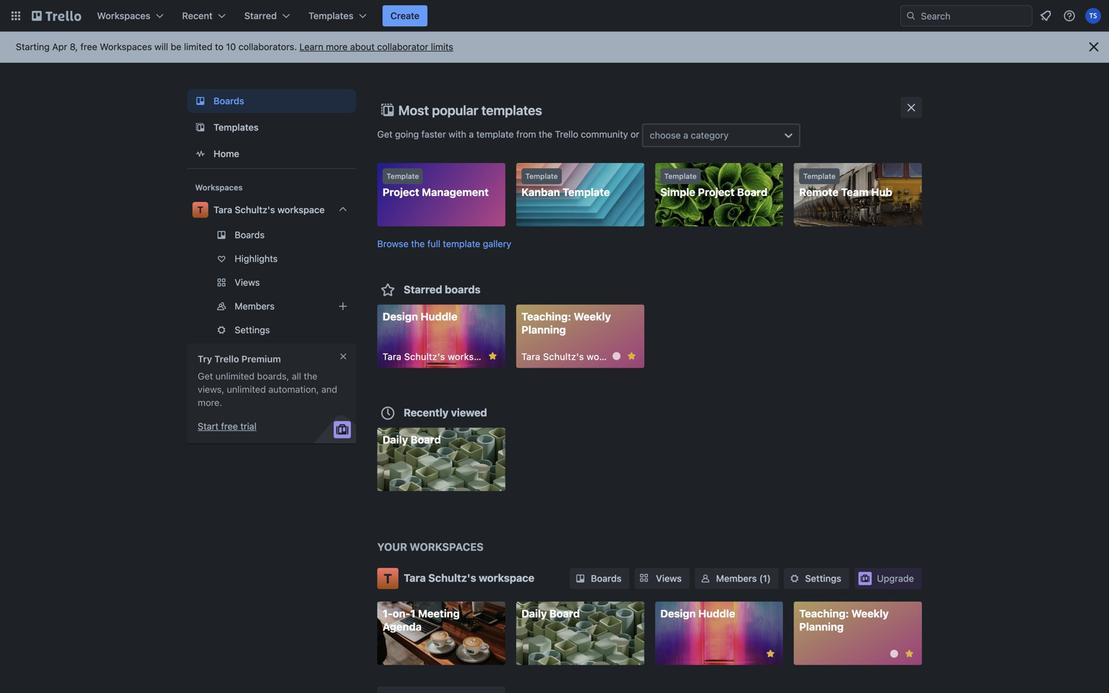 Task type: describe. For each thing, give the bounding box(es) containing it.
1-
[[383, 608, 393, 620]]

faster
[[422, 129, 446, 140]]

boards for highlights
[[235, 230, 265, 240]]

members (1)
[[717, 573, 771, 584]]

template simple project board
[[661, 172, 768, 199]]

hub
[[872, 186, 893, 199]]

templates inside templates popup button
[[309, 10, 354, 21]]

create button
[[383, 5, 428, 26]]

1
[[411, 608, 416, 620]]

or
[[631, 129, 640, 140]]

your
[[378, 541, 408, 554]]

templates inside templates link
[[214, 122, 259, 133]]

members for members
[[235, 301, 275, 312]]

get going faster with a template from the trello community or
[[378, 129, 642, 140]]

browse
[[378, 239, 409, 249]]

1 vertical spatial planning
[[800, 621, 844, 634]]

gallery
[[483, 239, 512, 249]]

workspaces
[[410, 541, 484, 554]]

1 horizontal spatial teaching: weekly planning
[[800, 608, 889, 634]]

try
[[198, 354, 212, 365]]

back to home image
[[32, 5, 81, 26]]

free inside button
[[221, 421, 238, 432]]

popular
[[432, 102, 479, 118]]

0 horizontal spatial teaching:
[[522, 311, 572, 323]]

browse the full template gallery link
[[378, 239, 512, 249]]

0 vertical spatial design huddle
[[383, 311, 458, 323]]

collaborators.
[[239, 41, 297, 52]]

0 vertical spatial template
[[477, 129, 514, 140]]

be
[[171, 41, 182, 52]]

members link
[[187, 296, 356, 317]]

1 vertical spatial the
[[411, 239, 425, 249]]

0 vertical spatial settings
[[235, 325, 270, 336]]

starred for starred
[[244, 10, 277, 21]]

your workspaces
[[378, 541, 484, 554]]

workspaces inside dropdown button
[[97, 10, 151, 21]]

learn more about collaborator limits link
[[300, 41, 454, 52]]

1 horizontal spatial design
[[661, 608, 696, 620]]

0 vertical spatial get
[[378, 129, 393, 140]]

2 sm image from the left
[[699, 573, 713, 586]]

0 vertical spatial views link
[[187, 272, 356, 293]]

category
[[691, 130, 729, 141]]

learn
[[300, 41, 324, 52]]

most popular templates
[[399, 102, 543, 118]]

daily for the bottom daily board link
[[522, 608, 547, 620]]

search image
[[906, 11, 917, 21]]

1 vertical spatial workspaces
[[100, 41, 152, 52]]

meeting
[[418, 608, 460, 620]]

click to unstar this board. it will be removed from your starred list. image for design huddle
[[487, 351, 499, 362]]

the for try trello premium get unlimited boards, all the views, unlimited automation, and more.
[[304, 371, 318, 382]]

open information menu image
[[1064, 9, 1077, 22]]

to
[[215, 41, 224, 52]]

with
[[449, 129, 467, 140]]

team
[[842, 186, 869, 199]]

1 vertical spatial settings
[[806, 573, 842, 584]]

try trello premium get unlimited boards, all the views, unlimited automation, and more.
[[198, 354, 338, 408]]

tara schultz (taraschultz7) image
[[1086, 8, 1102, 24]]

templates
[[482, 102, 543, 118]]

home image
[[193, 146, 208, 162]]

1 vertical spatial design huddle
[[661, 608, 736, 620]]

premium
[[242, 354, 281, 365]]

10
[[226, 41, 236, 52]]

upgrade button
[[855, 569, 923, 590]]

recent button
[[174, 5, 234, 26]]

highlights link
[[187, 248, 356, 270]]

upgrade
[[878, 573, 915, 584]]

sm image
[[789, 573, 802, 586]]

choose a category
[[650, 130, 729, 141]]

start
[[198, 421, 219, 432]]

template remote team hub
[[800, 172, 893, 199]]

start free trial button
[[198, 420, 257, 433]]

create
[[391, 10, 420, 21]]

click to unstar this board. it will be removed from your starred list. image for teaching: weekly planning
[[904, 648, 916, 660]]

limited
[[184, 41, 213, 52]]

starting apr 8, free workspaces will be limited to 10 collaborators. learn more about collaborator limits
[[16, 41, 454, 52]]

1 horizontal spatial views link
[[635, 569, 690, 590]]

all
[[292, 371, 301, 382]]

full
[[428, 239, 441, 249]]

starred button
[[237, 5, 298, 26]]

design huddle link
[[656, 602, 784, 666]]

1-on-1 meeting agenda
[[383, 608, 460, 634]]

starred boards
[[404, 283, 481, 296]]

highlights
[[235, 253, 278, 264]]

template right kanban
[[563, 186, 610, 199]]

views for the right views link
[[656, 573, 682, 584]]

add image
[[335, 299, 351, 314]]

0 notifications image
[[1039, 8, 1054, 24]]

automation,
[[269, 384, 319, 395]]

browse the full template gallery
[[378, 239, 512, 249]]

1 horizontal spatial trello
[[555, 129, 579, 140]]

0 vertical spatial settings link
[[187, 320, 356, 341]]

collaborator
[[377, 41, 429, 52]]

8,
[[70, 41, 78, 52]]

trello inside try trello premium get unlimited boards, all the views, unlimited automation, and more.
[[215, 354, 239, 365]]

1 vertical spatial unlimited
[[227, 384, 266, 395]]

viewed
[[451, 407, 488, 419]]

(1)
[[760, 573, 771, 584]]

trial
[[241, 421, 257, 432]]

boards,
[[257, 371, 289, 382]]

boards
[[445, 283, 481, 296]]

boards link for highlights
[[187, 225, 356, 246]]

there is new activity on this board. image for tara schultz's workspace
[[613, 352, 621, 360]]

on-
[[393, 608, 411, 620]]

limits
[[431, 41, 454, 52]]

0 horizontal spatial daily board link
[[378, 428, 506, 492]]



Task type: vqa. For each thing, say whether or not it's contained in the screenshot.
YOUR BOARDS WITH 6 ITEMS element
no



Task type: locate. For each thing, give the bounding box(es) containing it.
huddle down 'starred boards'
[[421, 311, 458, 323]]

home link
[[187, 142, 356, 166]]

0 horizontal spatial the
[[304, 371, 318, 382]]

there is new activity on this board. image for teaching: weekly planning
[[891, 650, 899, 658]]

0 horizontal spatial teaching: weekly planning
[[522, 311, 611, 336]]

start free trial
[[198, 421, 257, 432]]

daily for daily board link to the left
[[383, 434, 408, 446]]

2 project from the left
[[698, 186, 735, 199]]

click to unstar this board. it will be removed from your starred list. image
[[487, 351, 499, 362], [626, 351, 638, 362], [765, 648, 777, 660], [904, 648, 916, 660]]

daily board for the bottom daily board link
[[522, 608, 580, 620]]

starred for starred boards
[[404, 283, 443, 296]]

a right with
[[469, 129, 474, 140]]

template for simple
[[665, 172, 697, 181]]

2 horizontal spatial board
[[738, 186, 768, 199]]

members left (1)
[[717, 573, 757, 584]]

0 vertical spatial there is new activity on this board. image
[[613, 352, 621, 360]]

template for project
[[387, 172, 419, 181]]

views for views link to the top
[[235, 277, 260, 288]]

a
[[469, 129, 474, 140], [684, 130, 689, 141]]

0 horizontal spatial views
[[235, 277, 260, 288]]

1 vertical spatial starred
[[404, 283, 443, 296]]

get up views,
[[198, 371, 213, 382]]

0 horizontal spatial settings
[[235, 325, 270, 336]]

templates up home
[[214, 122, 259, 133]]

1 horizontal spatial huddle
[[699, 608, 736, 620]]

board inside the template simple project board
[[738, 186, 768, 199]]

2 horizontal spatial the
[[539, 129, 553, 140]]

going
[[395, 129, 419, 140]]

0 vertical spatial boards
[[214, 95, 244, 106]]

template project management
[[383, 172, 489, 199]]

project inside the template simple project board
[[698, 186, 735, 199]]

1 horizontal spatial free
[[221, 421, 238, 432]]

template down going
[[387, 172, 419, 181]]

0 vertical spatial board
[[738, 186, 768, 199]]

1 vertical spatial teaching:
[[800, 608, 850, 620]]

0 vertical spatial free
[[80, 41, 97, 52]]

the inside try trello premium get unlimited boards, all the views, unlimited automation, and more.
[[304, 371, 318, 382]]

1 horizontal spatial there is new activity on this board. image
[[891, 650, 899, 658]]

0 vertical spatial daily
[[383, 434, 408, 446]]

template right full
[[443, 239, 481, 249]]

click to unstar this board. it will be removed from your starred list. image inside design huddle link
[[765, 648, 777, 660]]

templates
[[309, 10, 354, 21], [214, 122, 259, 133]]

unlimited up views,
[[216, 371, 255, 382]]

views link
[[187, 272, 356, 293], [635, 569, 690, 590]]

0 horizontal spatial there is new activity on this board. image
[[613, 352, 621, 360]]

1 horizontal spatial the
[[411, 239, 425, 249]]

trello
[[555, 129, 579, 140], [215, 354, 239, 365]]

1 horizontal spatial daily board
[[522, 608, 580, 620]]

0 vertical spatial workspaces
[[97, 10, 151, 21]]

starting
[[16, 41, 50, 52]]

1 vertical spatial daily board link
[[517, 602, 645, 666]]

t down your
[[384, 571, 392, 587]]

0 horizontal spatial sm image
[[574, 573, 587, 586]]

and
[[322, 384, 338, 395]]

1 vertical spatial views
[[656, 573, 682, 584]]

0 vertical spatial members
[[235, 301, 275, 312]]

recently viewed
[[404, 407, 488, 419]]

project right simple
[[698, 186, 735, 199]]

1 horizontal spatial project
[[698, 186, 735, 199]]

design
[[383, 311, 418, 323], [661, 608, 696, 620]]

from
[[517, 129, 537, 140]]

design huddle
[[383, 311, 458, 323], [661, 608, 736, 620]]

0 horizontal spatial design huddle
[[383, 311, 458, 323]]

board image
[[193, 93, 208, 109]]

0 horizontal spatial t
[[198, 204, 204, 215]]

primary element
[[0, 0, 1110, 32]]

1 horizontal spatial settings link
[[785, 569, 850, 590]]

template down templates
[[477, 129, 514, 140]]

1 horizontal spatial members
[[717, 573, 757, 584]]

Search field
[[917, 6, 1033, 26]]

tara schultz's workspace
[[214, 204, 325, 215], [383, 351, 496, 362], [522, 351, 635, 362], [404, 572, 535, 585]]

0 vertical spatial daily board link
[[378, 428, 506, 492]]

1-on-1 meeting agenda link
[[378, 602, 506, 666]]

0 horizontal spatial get
[[198, 371, 213, 382]]

1 vertical spatial boards
[[235, 230, 265, 240]]

1 horizontal spatial daily board link
[[517, 602, 645, 666]]

template kanban template
[[522, 172, 610, 199]]

2 vertical spatial boards
[[591, 573, 622, 584]]

community
[[581, 129, 629, 140]]

the for get going faster with a template from the trello community or
[[539, 129, 553, 140]]

0 horizontal spatial project
[[383, 186, 420, 199]]

0 vertical spatial starred
[[244, 10, 277, 21]]

get inside try trello premium get unlimited boards, all the views, unlimited automation, and more.
[[198, 371, 213, 382]]

1 horizontal spatial planning
[[800, 621, 844, 634]]

0 vertical spatial trello
[[555, 129, 579, 140]]

1 vertical spatial daily board
[[522, 608, 580, 620]]

there is new activity on this board. image
[[613, 352, 621, 360], [891, 650, 899, 658]]

template
[[387, 172, 419, 181], [526, 172, 558, 181], [665, 172, 697, 181], [804, 172, 836, 181], [563, 186, 610, 199]]

starred
[[244, 10, 277, 21], [404, 283, 443, 296]]

weekly
[[574, 311, 611, 323], [852, 608, 889, 620]]

0 vertical spatial teaching: weekly planning
[[522, 311, 611, 336]]

0 horizontal spatial a
[[469, 129, 474, 140]]

unlimited
[[216, 371, 255, 382], [227, 384, 266, 395]]

0 horizontal spatial trello
[[215, 354, 239, 365]]

1 vertical spatial weekly
[[852, 608, 889, 620]]

1 vertical spatial template
[[443, 239, 481, 249]]

management
[[422, 186, 489, 199]]

template for remote
[[804, 172, 836, 181]]

boards link
[[187, 89, 356, 113], [187, 225, 356, 246], [570, 569, 630, 590]]

template
[[477, 129, 514, 140], [443, 239, 481, 249]]

template up kanban
[[526, 172, 558, 181]]

template up simple
[[665, 172, 697, 181]]

a right choose
[[684, 130, 689, 141]]

members down highlights
[[235, 301, 275, 312]]

0 horizontal spatial templates
[[214, 122, 259, 133]]

recently
[[404, 407, 449, 419]]

1 horizontal spatial t
[[384, 571, 392, 587]]

0 vertical spatial weekly
[[574, 311, 611, 323]]

t
[[198, 204, 204, 215], [384, 571, 392, 587]]

template inside the template simple project board
[[665, 172, 697, 181]]

templates up "more"
[[309, 10, 354, 21]]

home
[[214, 148, 240, 159]]

0 vertical spatial boards link
[[187, 89, 356, 113]]

sm image
[[574, 573, 587, 586], [699, 573, 713, 586]]

free right 8, on the top of the page
[[80, 41, 97, 52]]

project
[[383, 186, 420, 199], [698, 186, 735, 199]]

remote
[[800, 186, 839, 199]]

members for members (1)
[[717, 573, 757, 584]]

project inside template project management
[[383, 186, 420, 199]]

daily board
[[383, 434, 441, 446], [522, 608, 580, 620]]

0 vertical spatial design
[[383, 311, 418, 323]]

settings right sm icon
[[806, 573, 842, 584]]

settings link down the members link
[[187, 320, 356, 341]]

kanban
[[522, 186, 561, 199]]

schultz's
[[235, 204, 275, 215], [405, 351, 446, 362], [544, 351, 585, 362], [429, 572, 477, 585]]

settings link right (1)
[[785, 569, 850, 590]]

t down home image
[[198, 204, 204, 215]]

0 horizontal spatial weekly
[[574, 311, 611, 323]]

teaching: weekly planning link
[[795, 602, 923, 666]]

daily
[[383, 434, 408, 446], [522, 608, 547, 620]]

1 horizontal spatial settings
[[806, 573, 842, 584]]

about
[[350, 41, 375, 52]]

the right all
[[304, 371, 318, 382]]

teaching:
[[522, 311, 572, 323], [800, 608, 850, 620]]

0 horizontal spatial board
[[411, 434, 441, 446]]

0 vertical spatial the
[[539, 129, 553, 140]]

1 horizontal spatial board
[[550, 608, 580, 620]]

apr
[[52, 41, 67, 52]]

huddle down members (1)
[[699, 608, 736, 620]]

1 vertical spatial trello
[[215, 354, 239, 365]]

1 horizontal spatial design huddle
[[661, 608, 736, 620]]

most
[[399, 102, 429, 118]]

1 horizontal spatial templates
[[309, 10, 354, 21]]

template up the 'remote'
[[804, 172, 836, 181]]

1 horizontal spatial weekly
[[852, 608, 889, 620]]

2 vertical spatial workspaces
[[195, 183, 243, 192]]

more
[[326, 41, 348, 52]]

1 vertical spatial daily
[[522, 608, 547, 620]]

daily board link
[[378, 428, 506, 492], [517, 602, 645, 666]]

boards link for views
[[570, 569, 630, 590]]

free
[[80, 41, 97, 52], [221, 421, 238, 432]]

design huddle down members (1)
[[661, 608, 736, 620]]

settings up 'premium'
[[235, 325, 270, 336]]

1 vertical spatial t
[[384, 571, 392, 587]]

0 horizontal spatial design
[[383, 311, 418, 323]]

views,
[[198, 384, 224, 395]]

will
[[155, 41, 168, 52]]

templates link
[[187, 116, 356, 139]]

template inside the "template remote team hub"
[[804, 172, 836, 181]]

0 vertical spatial t
[[198, 204, 204, 215]]

unlimited down the boards,
[[227, 384, 266, 395]]

the left full
[[411, 239, 425, 249]]

starred inside dropdown button
[[244, 10, 277, 21]]

1 horizontal spatial starred
[[404, 283, 443, 296]]

1 vertical spatial templates
[[214, 122, 259, 133]]

0 horizontal spatial free
[[80, 41, 97, 52]]

click to unstar this board. it will be removed from your starred list. image inside teaching: weekly planning link
[[904, 648, 916, 660]]

the right from
[[539, 129, 553, 140]]

workspaces button
[[89, 5, 172, 26]]

simple
[[661, 186, 696, 199]]

template board image
[[193, 120, 208, 135]]

template inside template project management
[[387, 172, 419, 181]]

0 horizontal spatial daily board
[[383, 434, 441, 446]]

templates button
[[301, 5, 375, 26]]

1 vertical spatial free
[[221, 421, 238, 432]]

0 horizontal spatial planning
[[522, 324, 566, 336]]

0 vertical spatial huddle
[[421, 311, 458, 323]]

1 horizontal spatial teaching:
[[800, 608, 850, 620]]

click to unstar this board. it will be removed from your starred list. image for tara schultz's workspace
[[626, 351, 638, 362]]

1 vertical spatial settings link
[[785, 569, 850, 590]]

1 vertical spatial members
[[717, 573, 757, 584]]

tara
[[214, 204, 232, 215], [383, 351, 402, 362], [522, 351, 541, 362], [404, 572, 426, 585]]

1 vertical spatial board
[[411, 434, 441, 446]]

trello left community in the top of the page
[[555, 129, 579, 140]]

1 vertical spatial teaching: weekly planning
[[800, 608, 889, 634]]

0 horizontal spatial settings link
[[187, 320, 356, 341]]

agenda
[[383, 621, 422, 634]]

boards for views
[[591, 573, 622, 584]]

starred left boards on the top of the page
[[404, 283, 443, 296]]

2 vertical spatial board
[[550, 608, 580, 620]]

2 vertical spatial the
[[304, 371, 318, 382]]

choose
[[650, 130, 681, 141]]

boards
[[214, 95, 244, 106], [235, 230, 265, 240], [591, 573, 622, 584]]

planning
[[522, 324, 566, 336], [800, 621, 844, 634]]

huddle
[[421, 311, 458, 323], [699, 608, 736, 620]]

recent
[[182, 10, 213, 21]]

0 vertical spatial views
[[235, 277, 260, 288]]

free left trial
[[221, 421, 238, 432]]

trello right the try
[[215, 354, 239, 365]]

1 project from the left
[[383, 186, 420, 199]]

template for kanban
[[526, 172, 558, 181]]

design huddle down 'starred boards'
[[383, 311, 458, 323]]

daily board for daily board link to the left
[[383, 434, 441, 446]]

1 vertical spatial boards link
[[187, 225, 356, 246]]

0 vertical spatial planning
[[522, 324, 566, 336]]

the
[[539, 129, 553, 140], [411, 239, 425, 249], [304, 371, 318, 382]]

0 vertical spatial unlimited
[[216, 371, 255, 382]]

starred up collaborators.
[[244, 10, 277, 21]]

0 vertical spatial templates
[[309, 10, 354, 21]]

project up 'browse'
[[383, 186, 420, 199]]

1 horizontal spatial a
[[684, 130, 689, 141]]

more.
[[198, 397, 222, 408]]

workspace
[[278, 204, 325, 215], [448, 351, 496, 362], [587, 351, 635, 362], [479, 572, 535, 585]]

1 horizontal spatial views
[[656, 573, 682, 584]]

0 horizontal spatial views link
[[187, 272, 356, 293]]

get left going
[[378, 129, 393, 140]]

1 horizontal spatial get
[[378, 129, 393, 140]]

1 sm image from the left
[[574, 573, 587, 586]]

0 horizontal spatial huddle
[[421, 311, 458, 323]]

1 vertical spatial views link
[[635, 569, 690, 590]]



